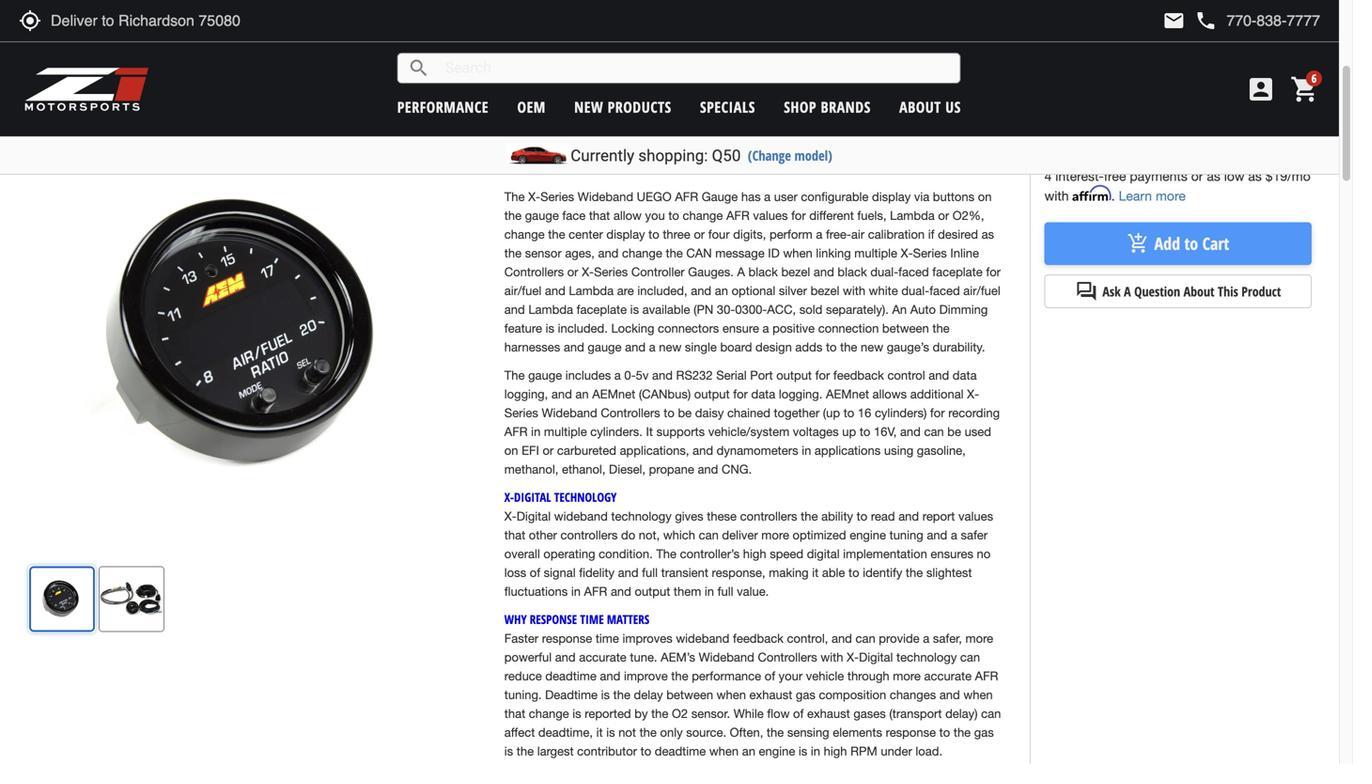 Task type: describe. For each thing, give the bounding box(es) containing it.
dimming
[[940, 302, 988, 317]]

1 horizontal spatial inch
[[947, 49, 969, 63]]

uego for allow
[[637, 190, 672, 204]]

and down 'included.'
[[564, 340, 584, 355]]

a up the 87% in the top of the page
[[687, 67, 693, 82]]

inline
[[951, 246, 979, 261]]

0 vertical spatial exhaust
[[750, 688, 793, 702]]

(pn
[[694, 302, 714, 317]]

the down delay)
[[954, 725, 971, 740]]

the up optimized
[[801, 509, 818, 524]]

and left cng.
[[698, 462, 718, 477]]

durability.
[[933, 340, 985, 355]]

the gauge includes a 0-5v and rs232 serial port output for feedback control and data logging, and an aemnet (canbus) output for data logging. aemnet allows additional x- series wideband controllers to be daisy chained together (up to 16 cylinders) for recording afr in multiple cylinders. it supports vehicle/system voltages up to 16v, and can be used on efi or carbureted applications, and dynamometers in applications using gasoline, methanol, ethanol, diesel, propane and cng.
[[505, 368, 1000, 477]]

to left read at bottom
[[857, 509, 868, 524]]

and right control, at the bottom
[[832, 631, 852, 646]]

the right by in the left of the page
[[651, 707, 669, 721]]

the inside x-digital technology x-digital wideband technology gives these controllers the ability to read and report values that other controllers do not, which can deliver more optimized engine tuning and a safer overall operating condition. the controller's high speed digital implementation ensures no loss of signal fidelity and full transient response, making it able to identify the slightest fluctuations in afr and output them in full value.
[[656, 547, 677, 561]]

between inside the x-series wideband uego afr gauge has a user configurable display via buttons on the gauge face that allow you to change afr values for different fuels, lambda or o2%, change the center display to three or four digits, perform a free-air calibration if desired as the sensor ages, and change the can message id when linking multiple x-series inline controllers or x-series controller gauges. a black bezel and black dual-faced faceplate for air/fuel and lambda are included, and an optional silver bezel with white dual-faced air/fuel and lambda faceplate is available (pn 30-0300-acc, sold separately). an auto dimming feature is included. locking connectors ensure a positive connection between the harnesses and gauge and a new single board design adds to the new gauge's durability.
[[882, 321, 929, 336]]

with inside "/mo with"
[[1045, 188, 1069, 203]]

these
[[707, 509, 737, 524]]

fuels,
[[858, 208, 887, 223]]

control
[[888, 368, 926, 383]]

one
[[804, 124, 825, 138]]

application
[[762, 143, 822, 157]]

control,
[[787, 631, 828, 646]]

in down signal
[[571, 584, 581, 599]]

interest-
[[1056, 168, 1104, 184]]

0 vertical spatial gauge
[[525, 208, 559, 223]]

values inside x-digital technology x-digital wideband technology gives these controllers the ability to read and report values that other controllers do not, which can deliver more optimized engine tuning and a safer overall operating condition. the controller's high speed digital implementation ensures no loss of signal fidelity and full transient response, making it able to identify the slightest fluctuations in afr and output them in full value.
[[959, 509, 994, 524]]

oem link
[[517, 97, 546, 117]]

rs232
[[676, 368, 713, 383]]

desired
[[938, 227, 978, 242]]

2 horizontal spatial as
[[1249, 168, 1262, 184]]

and up new products link
[[615, 67, 636, 82]]

Search search field
[[430, 54, 960, 83]]

buttons
[[933, 190, 975, 204]]

which
[[663, 528, 696, 543]]

afr inside the x-series wideband uego afr sensor controller gauge measures 2 1/16th-inch (52mm) in diameter, and features a modern, visually striking faceplate and new seven- segment center display that is 87% larger than the 30-4110 aem wideband gauge's center display. this creates the perception of a larger overall gauge, but in a common 52mm size for easy mounting. its slim depth (less than one inch overall) and ultra slim cup depth of .200-inches dramatically increases its application base and potential mounting locations.
[[675, 49, 698, 63]]

in right but
[[898, 105, 907, 120]]

0 vertical spatial accurate
[[579, 650, 627, 665]]

and down supports
[[693, 443, 713, 458]]

the down flow
[[767, 725, 784, 740]]

center inside the x-series wideband uego afr gauge has a user configurable display via buttons on the gauge face that allow you to change afr values for different fuels, lambda or o2%, change the center display to three or four digits, perform a free-air calibration if desired as the sensor ages, and change the can message id when linking multiple x-series inline controllers or x-series controller gauges. a black bezel and black dual-faced faceplate for air/fuel and lambda are included, and an optional silver bezel with white dual-faced air/fuel and lambda faceplate is available (pn 30-0300-acc, sold separately). an auto dimming feature is included. locking connectors ensure a positive connection between the harnesses and gauge and a new single board design adds to the new gauge's durability.
[[569, 227, 603, 242]]

series inside the x-series wideband uego afr sensor controller gauge measures 2 1/16th-inch (52mm) in diameter, and features a modern, visually striking faceplate and new seven- segment center display that is 87% larger than the 30-4110 aem wideband gauge's center display. this creates the perception of a larger overall gauge, but in a common 52mm size for easy mounting. its slim depth (less than one inch overall) and ultra slim cup depth of .200-inches dramatically increases its application base and potential mounting locations.
[[541, 49, 574, 63]]

and down sensor
[[545, 284, 566, 298]]

1 slim from the left
[[689, 124, 711, 138]]

0 vertical spatial lambda
[[890, 208, 935, 223]]

gauge inside the gauge includes a 0-5v and rs232 serial port output for feedback control and data logging, and an aemnet (canbus) output for data logging. aemnet allows additional x- series wideband controllers to be daisy chained together (up to 16 cylinders) for recording afr in multiple cylinders. it supports vehicle/system voltages up to 16v, and can be used on efi or carbureted applications, and dynamometers in applications using gasoline, methanol, ethanol, diesel, propane and cng.
[[528, 368, 562, 383]]

through
[[848, 669, 890, 684]]

oem
[[517, 97, 546, 117]]

1 horizontal spatial full
[[718, 584, 734, 599]]

with inside the x-series wideband uego afr gauge has a user configurable display via buttons on the gauge face that allow you to change afr values for different fuels, lambda or o2%, change the center display to three or four digits, perform a free-air calibration if desired as the sensor ages, and change the can message id when linking multiple x-series inline controllers or x-series controller gauges. a black bezel and black dual-faced faceplate for air/fuel and lambda are included, and an optional silver bezel with white dual-faced air/fuel and lambda faceplate is available (pn 30-0300-acc, sold separately). an auto dimming feature is included. locking connectors ensure a positive connection between the harnesses and gauge and a new single board design adds to the new gauge's durability.
[[843, 284, 866, 298]]

1 vertical spatial inch
[[828, 124, 851, 138]]

of up (less
[[739, 105, 749, 120]]

0 horizontal spatial controllers
[[561, 528, 618, 543]]

response
[[530, 611, 577, 628]]

can down safer,
[[961, 650, 980, 665]]

and up delay)
[[940, 688, 960, 702]]

2 vertical spatial lambda
[[529, 302, 573, 317]]

a inside x-digital technology x-digital wideband technology gives these controllers the ability to read and report values that other controllers do not, which can deliver more optimized engine tuning and a safer overall operating condition. the controller's high speed digital implementation ensures no loss of signal fidelity and full transient response, making it able to identify the slightest fluctuations in afr and output them in full value.
[[951, 528, 958, 543]]

30- inside the x-series wideband uego afr gauge has a user configurable display via buttons on the gauge face that allow you to change afr values for different fuels, lambda or o2%, change the center display to three or four digits, perform a free-air calibration if desired as the sensor ages, and change the can message id when linking multiple x-series inline controllers or x-series controller gauges. a black bezel and black dual-faced faceplate for air/fuel and lambda are included, and an optional silver bezel with white dual-faced air/fuel and lambda faceplate is available (pn 30-0300-acc, sold separately). an auto dimming feature is included. locking connectors ensure a positive connection between the harnesses and gauge and a new single board design adds to the new gauge's durability.
[[717, 302, 735, 317]]

1 vertical spatial center
[[505, 105, 539, 120]]

improve
[[624, 669, 668, 684]]

up
[[842, 425, 856, 439]]

the x-series wideband uego afr gauge has a user configurable display via buttons on the gauge face that allow you to change afr values for different fuels, lambda or o2%, change the center display to three or four digits, perform a free-air calibration if desired as the sensor ages, and change the can message id when linking multiple x-series inline controllers or x-series controller gauges. a black bezel and black dual-faced faceplate for air/fuel and lambda are included, and an optional silver bezel with white dual-faced air/fuel and lambda faceplate is available (pn 30-0300-acc, sold separately). an auto dimming feature is included. locking connectors ensure a positive connection between the harnesses and gauge and a new single board design adds to the new gauge's durability.
[[505, 190, 1001, 355]]

fluctuations
[[505, 584, 568, 599]]

why
[[505, 611, 527, 628]]

the down locations.
[[505, 208, 522, 223]]

supports
[[657, 425, 705, 439]]

0 vertical spatial response
[[542, 631, 592, 646]]

x- down digital
[[505, 509, 517, 524]]

and down condition.
[[618, 566, 639, 580]]

included,
[[638, 284, 688, 298]]

specials
[[700, 97, 756, 117]]

wideband inside x-digital technology x-digital wideband technology gives these controllers the ability to read and report values that other controllers do not, which can deliver more optimized engine tuning and a safer overall operating condition. the controller's high speed digital implementation ensures no loss of signal fidelity and full transient response, making it able to identify the slightest fluctuations in afr and output them in full value.
[[554, 509, 608, 524]]

to up load.
[[940, 725, 950, 740]]

1 horizontal spatial larger
[[763, 105, 793, 120]]

and up matters at the left bottom of the page
[[611, 584, 631, 599]]

0-
[[624, 368, 636, 383]]

an inside the gauge includes a 0-5v and rs232 serial port output for feedback control and data logging, and an aemnet (canbus) output for data logging. aemnet allows additional x- series wideband controllers to be daisy chained together (up to 16 cylinders) for recording afr in multiple cylinders. it supports vehicle/system voltages up to 16v, and can be used on efi or carbureted applications, and dynamometers in applications using gasoline, methanol, ethanol, diesel, propane and cng.
[[576, 387, 589, 402]]

a inside the gauge includes a 0-5v and rs232 serial port output for feedback control and data logging, and an aemnet (canbus) output for data logging. aemnet allows additional x- series wideband controllers to be daisy chained together (up to 16 cylinders) for recording afr in multiple cylinders. it supports vehicle/system voltages up to 16v, and can be used on efi or carbureted applications, and dynamometers in applications using gasoline, methanol, ethanol, diesel, propane and cng.
[[615, 368, 621, 383]]

more right safer,
[[966, 631, 994, 646]]

a up "design"
[[763, 321, 769, 336]]

is up reported
[[601, 688, 610, 702]]

1 vertical spatial exhaust
[[807, 707, 850, 721]]

model)
[[795, 146, 833, 164]]

values inside the x-series wideband uego afr gauge has a user configurable display via buttons on the gauge face that allow you to change afr values for different fuels, lambda or o2%, change the center display to three or four digits, perform a free-air calibration if desired as the sensor ages, and change the can message id when linking multiple x-series inline controllers or x-series controller gauges. a black bezel and black dual-faced faceplate for air/fuel and lambda are included, and an optional silver bezel with white dual-faced air/fuel and lambda faceplate is available (pn 30-0300-acc, sold separately). an auto dimming feature is included. locking connectors ensure a positive connection between the harnesses and gauge and a new single board design adds to the new gauge's durability.
[[753, 208, 788, 223]]

loss
[[505, 566, 526, 580]]

is left not
[[606, 725, 615, 740]]

1 vertical spatial gas
[[974, 725, 994, 740]]

and down locking
[[625, 340, 646, 355]]

2 aemnet from the left
[[826, 387, 869, 402]]

mail phone
[[1163, 9, 1218, 32]]

1 vertical spatial accurate
[[924, 669, 972, 684]]

0 vertical spatial controllers
[[740, 509, 798, 524]]

2 vertical spatial display
[[607, 227, 645, 242]]

1 horizontal spatial than
[[777, 124, 801, 138]]

the for the x-series wideband uego afr sensor controller gauge measures 2 1/16th-inch (52mm) in diameter, and features a modern, visually striking faceplate and new seven- segment center display that is 87% larger than the 30-4110 aem wideband gauge's center display. this creates the perception of a larger overall gauge, but in a common 52mm size for easy mounting. its slim depth (less than one inch overall) and ultra slim cup depth of .200-inches dramatically increases its application base and potential mounting locations.
[[505, 49, 525, 63]]

technology inside why response time matters faster response time improves wideband feedback control, and can provide a safer, more powerful and accurate tune. aem's wideband controllers with x-digital technology can reduce deadtime and improve the performance of your vehicle through more accurate afr tuning. deadtime is the delay between when exhaust gas composition changes and when that change is reported by the o2 sensor. while flow of exhaust gases (transport delay) can affect deadtime, it is not the only source. often, the sensing elements response to the gas is the largest contributor to deadtime when an engine is in high rpm under load.
[[897, 650, 957, 665]]

linking
[[816, 246, 851, 261]]

digits,
[[733, 227, 766, 242]]

brands
[[821, 97, 871, 117]]

uego for modern,
[[637, 49, 672, 63]]

afr inside x-digital technology x-digital wideband technology gives these controllers the ability to read and report values that other controllers do not, which can deliver more optimized engine tuning and a safer overall operating condition. the controller's high speed digital implementation ensures no loss of signal fidelity and full transient response, making it able to identify the slightest fluctuations in afr and output them in full value.
[[584, 584, 608, 599]]

the down affect
[[517, 744, 534, 759]]

the up reported
[[613, 688, 631, 702]]

can left provide
[[856, 631, 876, 646]]

x- inside the x-series wideband uego afr sensor controller gauge measures 2 1/16th-inch (52mm) in diameter, and features a modern, visually striking faceplate and new seven- segment center display that is 87% larger than the 30-4110 aem wideband gauge's center display. this creates the perception of a larger overall gauge, but in a common 52mm size for easy mounting. its slim depth (less than one inch overall) and ultra slim cup depth of .200-inches dramatically increases its application base and potential mounting locations.
[[528, 49, 541, 63]]

wideband up diameter,
[[578, 49, 634, 63]]

0 vertical spatial be
[[678, 406, 692, 420]]

in up the efi
[[531, 425, 541, 439]]

and down includes
[[552, 387, 572, 402]]

0 vertical spatial depth
[[714, 124, 746, 138]]

new products
[[574, 97, 672, 117]]

tuning
[[890, 528, 924, 543]]

1 horizontal spatial data
[[953, 368, 977, 383]]

and up 'potential'
[[897, 124, 917, 138]]

air
[[851, 227, 865, 242]]

phone link
[[1195, 9, 1321, 32]]

connection
[[818, 321, 879, 336]]

products
[[608, 97, 672, 117]]

afr inside why response time matters faster response time improves wideband feedback control, and can provide a safer, more powerful and accurate tune. aem's wideband controllers with x-digital technology can reduce deadtime and improve the performance of your vehicle through more accurate afr tuning. deadtime is the delay between when exhaust gas composition changes and when that change is reported by the o2 sensor. while flow of exhaust gases (transport delay) can affect deadtime, it is not the only source. often, the sensing elements response to the gas is the largest contributor to deadtime when an engine is in high rpm under load.
[[975, 669, 999, 684]]

allows
[[873, 387, 907, 402]]

dramatically
[[621, 143, 687, 157]]

that inside x-digital technology x-digital wideband technology gives these controllers the ability to read and report values that other controllers do not, which can deliver more optimized engine tuning and a safer overall operating condition. the controller's high speed digital implementation ensures no loss of signal fidelity and full transient response, making it able to identify the slightest fluctuations in afr and output them in full value.
[[505, 528, 526, 543]]

and down 'overall)'
[[855, 143, 876, 157]]

the left sensor
[[505, 246, 522, 261]]

but
[[877, 105, 895, 120]]

faster
[[505, 631, 539, 646]]

the up 'its'
[[656, 105, 674, 120]]

a left free-
[[816, 227, 823, 242]]

a inside question_answer ask a question about this product
[[1124, 283, 1131, 300]]

in down the voltages
[[802, 443, 811, 458]]

when down source.
[[709, 744, 739, 759]]

wideband inside why response time matters faster response time improves wideband feedback control, and can provide a safer, more powerful and accurate tune. aem's wideband controllers with x-digital technology can reduce deadtime and improve the performance of your vehicle through more accurate afr tuning. deadtime is the delay between when exhaust gas composition changes and when that change is reported by the o2 sensor. while flow of exhaust gases (transport delay) can affect deadtime, it is not the only source. often, the sensing elements response to the gas is the largest contributor to deadtime when an engine is in high rpm under load.
[[699, 650, 755, 665]]

the up sensor
[[548, 227, 565, 242]]

new inside the x-series wideband uego afr sensor controller gauge measures 2 1/16th-inch (52mm) in diameter, and features a modern, visually striking faceplate and new seven- segment center display that is 87% larger than the 30-4110 aem wideband gauge's center display. this creates the perception of a larger overall gauge, but in a common 52mm size for easy mounting. its slim depth (less than one inch overall) and ultra slim cup depth of .200-inches dramatically increases its application base and potential mounting locations.
[[909, 67, 932, 82]]

shop brands link
[[784, 97, 871, 117]]

.
[[1112, 188, 1115, 203]]

mounting
[[930, 143, 981, 157]]

display inside the x-series wideband uego afr sensor controller gauge measures 2 1/16th-inch (52mm) in diameter, and features a modern, visually striking faceplate and new seven- segment center display that is 87% larger than the 30-4110 aem wideband gauge's center display. this creates the perception of a larger overall gauge, but in a common 52mm size for easy mounting. its slim depth (less than one inch overall) and ultra slim cup depth of .200-inches dramatically increases its application base and potential mounting locations.
[[593, 86, 632, 101]]

digital inside why response time matters faster response time improves wideband feedback control, and can provide a safer, more powerful and accurate tune. aem's wideband controllers with x-digital technology can reduce deadtime and improve the performance of your vehicle through more accurate afr tuning. deadtime is the delay between when exhaust gas composition changes and when that change is reported by the o2 sensor. while flow of exhaust gases (transport delay) can affect deadtime, it is not the only source. often, the sensing elements response to the gas is the largest contributor to deadtime when an engine is in high rpm under load.
[[859, 650, 893, 665]]

0 horizontal spatial deadtime
[[545, 669, 597, 684]]

and down report
[[927, 528, 948, 543]]

to down you
[[649, 227, 660, 242]]

0 vertical spatial full
[[642, 566, 658, 580]]

four
[[708, 227, 730, 242]]

a right but
[[911, 105, 917, 120]]

wideband inside why response time matters faster response time improves wideband feedback control, and can provide a safer, more powerful and accurate tune. aem's wideband controllers with x-digital technology can reduce deadtime and improve the performance of your vehicle through more accurate afr tuning. deadtime is the delay between when exhaust gas composition changes and when that change is reported by the o2 sensor. while flow of exhaust gases (transport delay) can affect deadtime, it is not the only source. often, the sensing elements response to the gas is the largest contributor to deadtime when an engine is in high rpm under load.
[[676, 631, 730, 646]]

connectors
[[658, 321, 719, 336]]

the for the gauge includes a 0-5v and rs232 serial port output for feedback control and data logging, and an aemnet (canbus) output for data logging. aemnet allows additional x- series wideband controllers to be daisy chained together (up to 16 cylinders) for recording afr in multiple cylinders. it supports vehicle/system voltages up to 16v, and can be used on efi or carbureted applications, and dynamometers in applications using gasoline, methanol, ethanol, diesel, propane and cng.
[[505, 368, 525, 383]]

is down sensing
[[799, 744, 808, 759]]

new down the connectors
[[659, 340, 682, 355]]

change down you
[[622, 246, 663, 261]]

1 vertical spatial dual-
[[902, 284, 930, 298]]

it
[[646, 425, 653, 439]]

read
[[871, 509, 895, 524]]

only
[[660, 725, 683, 740]]

for up perform at the right of the page
[[791, 208, 806, 223]]

engine inside x-digital technology x-digital wideband technology gives these controllers the ability to read and report values that other controllers do not, which can deliver more optimized engine tuning and a safer overall operating condition. the controller's high speed digital implementation ensures no loss of signal fidelity and full transient response, making it able to identify the slightest fluctuations in afr and output them in full value.
[[850, 528, 886, 543]]

able
[[822, 566, 845, 580]]

currently shopping: q50 (change model)
[[571, 146, 833, 165]]

message
[[715, 246, 765, 261]]

1 horizontal spatial deadtime
[[655, 744, 706, 759]]

or inside the gauge includes a 0-5v and rs232 serial port output for feedback control and data logging, and an aemnet (canbus) output for data logging. aemnet allows additional x- series wideband controllers to be daisy chained together (up to 16 cylinders) for recording afr in multiple cylinders. it supports vehicle/system voltages up to 16v, and can be used on efi or carbureted applications, and dynamometers in applications using gasoline, methanol, ethanol, diesel, propane and cng.
[[543, 443, 554, 458]]

and down cylinders)
[[900, 425, 921, 439]]

30- inside the x-series wideband uego afr sensor controller gauge measures 2 1/16th-inch (52mm) in diameter, and features a modern, visually striking faceplate and new seven- segment center display that is 87% larger than the 30-4110 aem wideband gauge's center display. this creates the perception of a larger overall gauge, but in a common 52mm size for easy mounting. its slim depth (less than one inch overall) and ultra slim cup depth of .200-inches dramatically increases its application base and potential mounting locations.
[[783, 86, 801, 101]]

the down connection
[[840, 340, 858, 355]]

an inside the x-series wideband uego afr gauge has a user configurable display via buttons on the gauge face that allow you to change afr values for different fuels, lambda or o2%, change the center display to three or four digits, perform a free-air calibration if desired as the sensor ages, and change the can message id when linking multiple x-series inline controllers or x-series controller gauges. a black bezel and black dual-faced faceplate for air/fuel and lambda are included, and an optional silver bezel with white dual-faced air/fuel and lambda faceplate is available (pn 30-0300-acc, sold separately). an auto dimming feature is included. locking connectors ensure a positive connection between the harnesses and gauge and a new single board design adds to the new gauge's durability.
[[715, 284, 728, 298]]

can right delay)
[[981, 707, 1001, 721]]

not
[[619, 725, 636, 740]]

0 vertical spatial output
[[777, 368, 812, 383]]

0 horizontal spatial faced
[[899, 265, 929, 279]]

in right (52mm)
[[549, 67, 558, 82]]

series up face
[[541, 190, 574, 204]]

feedback inside the gauge includes a 0-5v and rs232 serial port output for feedback control and data logging, and an aemnet (canbus) output for data logging. aemnet allows additional x- series wideband controllers to be daisy chained together (up to 16 cylinders) for recording afr in multiple cylinders. it supports vehicle/system voltages up to 16v, and can be used on efi or carbureted applications, and dynamometers in applications using gasoline, methanol, ethanol, diesel, propane and cng.
[[834, 368, 884, 383]]

when up while
[[717, 688, 746, 702]]

size
[[542, 124, 564, 138]]

/mo
[[1288, 168, 1311, 184]]

common
[[921, 105, 969, 120]]

features
[[639, 67, 683, 82]]

add_shopping_cart
[[1127, 232, 1150, 255]]

0 horizontal spatial gas
[[796, 688, 816, 702]]

and up "tuning"
[[899, 509, 919, 524]]

gauge,
[[836, 105, 873, 120]]

is down deadtime
[[573, 707, 581, 721]]

z1 motorsports logo image
[[23, 66, 150, 113]]

more inside x-digital technology x-digital wideband technology gives these controllers the ability to read and report values that other controllers do not, which can deliver more optimized engine tuning and a safer overall operating condition. the controller's high speed digital implementation ensures no loss of signal fidelity and full transient response, making it able to identify the slightest fluctuations in afr and output them in full value.
[[762, 528, 789, 543]]

of down 'size'
[[540, 143, 550, 157]]

to right up
[[860, 425, 871, 439]]

2 air/fuel from the left
[[964, 284, 1001, 298]]

digital
[[514, 489, 551, 506]]

the down aem's
[[671, 669, 689, 684]]

that inside the x-series wideband uego afr sensor controller gauge measures 2 1/16th-inch (52mm) in diameter, and features a modern, visually striking faceplate and new seven- segment center display that is 87% larger than the 30-4110 aem wideband gauge's center display. this creates the perception of a larger overall gauge, but in a common 52mm size for easy mounting. its slim depth (less than one inch overall) and ultra slim cup depth of .200-inches dramatically increases its application base and potential mounting locations.
[[635, 86, 656, 101]]

is up harnesses
[[546, 321, 555, 336]]

change up sensor
[[505, 227, 545, 242]]

the down by in the left of the page
[[640, 725, 657, 740]]

of left your
[[765, 669, 775, 684]]

white
[[869, 284, 898, 298]]

2
[[896, 49, 903, 63]]

display.
[[542, 105, 584, 120]]

report
[[923, 509, 955, 524]]

is inside the x-series wideband uego afr sensor controller gauge measures 2 1/16th-inch (52mm) in diameter, and features a modern, visually striking faceplate and new seven- segment center display that is 87% larger than the 30-4110 aem wideband gauge's center display. this creates the perception of a larger overall gauge, but in a common 52mm size for easy mounting. its slim depth (less than one inch overall) and ultra slim cup depth of .200-inches dramatically increases its application base and potential mounting locations.
[[660, 86, 668, 101]]

when up delay)
[[964, 688, 993, 702]]

0 horizontal spatial depth
[[505, 143, 536, 157]]

cylinders.
[[591, 425, 643, 439]]

x- down 'calibration'
[[901, 246, 913, 261]]

question_answer ask a question about this product
[[1076, 280, 1281, 303]]

gauge inside the x-series wideband uego afr sensor controller gauge measures 2 1/16th-inch (52mm) in diameter, and features a modern, visually striking faceplate and new seven- segment center display that is 87% larger than the 30-4110 aem wideband gauge's center display. this creates the perception of a larger overall gauge, but in a common 52mm size for easy mounting. its slim depth (less than one inch overall) and ultra slim cup depth of .200-inches dramatically increases its application base and potential mounting locations.
[[801, 49, 837, 63]]

increases
[[691, 143, 742, 157]]

us
[[946, 97, 961, 117]]

1 aemnet from the left
[[592, 387, 636, 402]]

as inside the x-series wideband uego afr gauge has a user configurable display via buttons on the gauge face that allow you to change afr values for different fuels, lambda or o2%, change the center display to three or four digits, perform a free-air calibration if desired as the sensor ages, and change the can message id when linking multiple x-series inline controllers or x-series controller gauges. a black bezel and black dual-faced faceplate for air/fuel and lambda are included, and an optional silver bezel with white dual-faced air/fuel and lambda faceplate is available (pn 30-0300-acc, sold separately). an auto dimming feature is included. locking connectors ensure a positive connection between the harnesses and gauge and a new single board design adds to the new gauge's durability.
[[982, 227, 994, 242]]

is down affect
[[505, 744, 513, 759]]

that inside why response time matters faster response time improves wideband feedback control, and can provide a safer, more powerful and accurate tune. aem's wideband controllers with x-digital technology can reduce deadtime and improve the performance of your vehicle through more accurate afr tuning. deadtime is the delay between when exhaust gas composition changes and when that change is reported by the o2 sensor. while flow of exhaust gases (transport delay) can affect deadtime, it is not the only source. often, the sensing elements response to the gas is the largest contributor to deadtime when an engine is in high rpm under load.
[[505, 707, 526, 721]]

more up changes at the right bottom of the page
[[893, 669, 921, 684]]

and right ages,
[[598, 246, 619, 261]]

a inside why response time matters faster response time improves wideband feedback control, and can provide a safer, more powerful and accurate tune. aem's wideband controllers with x-digital technology can reduce deadtime and improve the performance of your vehicle through more accurate afr tuning. deadtime is the delay between when exhaust gas composition changes and when that change is reported by the o2 sensor. while flow of exhaust gases (transport delay) can affect deadtime, it is not the only source. often, the sensing elements response to the gas is the largest contributor to deadtime when an engine is in high rpm under load.
[[923, 631, 930, 646]]

output inside x-digital technology x-digital wideband technology gives these controllers the ability to read and report values that other controllers do not, which can deliver more optimized engine tuning and a safer overall operating condition. the controller's high speed digital implementation ensures no loss of signal fidelity and full transient response, making it able to identify the slightest fluctuations in afr and output them in full value.
[[635, 584, 670, 599]]

or up can
[[694, 227, 705, 242]]

perform
[[770, 227, 813, 242]]

2 vertical spatial faceplate
[[577, 302, 627, 317]]

o2
[[672, 707, 688, 721]]

id
[[768, 246, 780, 261]]

new up easy
[[574, 97, 604, 117]]

sold
[[800, 302, 823, 317]]

2 black from the left
[[838, 265, 867, 279]]

in inside why response time matters faster response time improves wideband feedback control, and can provide a safer, more powerful and accurate tune. aem's wideband controllers with x-digital technology can reduce deadtime and improve the performance of your vehicle through more accurate afr tuning. deadtime is the delay between when exhaust gas composition changes and when that change is reported by the o2 sensor. while flow of exhaust gases (transport delay) can affect deadtime, it is not the only source. often, the sensing elements response to the gas is the largest contributor to deadtime when an engine is in high rpm under load.
[[811, 744, 821, 759]]

1 horizontal spatial faced
[[930, 284, 960, 298]]

x- down methanol,
[[505, 489, 514, 506]]

1 vertical spatial bezel
[[811, 284, 840, 298]]

multiple inside the x-series wideband uego afr gauge has a user configurable display via buttons on the gauge face that allow you to change afr values for different fuels, lambda or o2%, change the center display to three or four digits, perform a free-air calibration if desired as the sensor ages, and change the can message id when linking multiple x-series inline controllers or x-series controller gauges. a black bezel and black dual-faced faceplate for air/fuel and lambda are included, and an optional silver bezel with white dual-faced air/fuel and lambda faceplate is available (pn 30-0300-acc, sold separately). an auto dimming feature is included. locking connectors ensure a positive connection between the harnesses and gauge and a new single board design adds to the new gauge's durability.
[[855, 246, 898, 261]]

to right you
[[669, 208, 679, 223]]

0 vertical spatial center
[[555, 86, 590, 101]]

silver
[[779, 284, 807, 298]]

1 vertical spatial output
[[694, 387, 730, 402]]

change up four
[[683, 208, 723, 223]]

for up "dimming"
[[986, 265, 1001, 279]]

this inside question_answer ask a question about this product
[[1218, 283, 1239, 300]]

deadtime
[[545, 688, 598, 702]]

safer
[[961, 528, 988, 543]]

it inside x-digital technology x-digital wideband technology gives these controllers the ability to read and report values that other controllers do not, which can deliver more optimized engine tuning and a safer overall operating condition. the controller's high speed digital implementation ensures no loss of signal fidelity and full transient response, making it able to identify the slightest fluctuations in afr and output them in full value.
[[812, 566, 819, 580]]

you
[[645, 208, 665, 223]]

or left low
[[1192, 168, 1203, 184]]

the right identify on the bottom right of page
[[906, 566, 923, 580]]

x- down ages,
[[582, 265, 594, 279]]

and up (pn
[[691, 284, 712, 298]]

afr up three
[[675, 190, 698, 204]]

a up (less
[[753, 105, 759, 120]]

if
[[928, 227, 935, 242]]

a inside the x-series wideband uego afr gauge has a user configurable display via buttons on the gauge face that allow you to change afr values for different fuels, lambda or o2%, change the center display to three or four digits, perform a free-air calibration if desired as the sensor ages, and change the can message id when linking multiple x-series inline controllers or x-series controller gauges. a black bezel and black dual-faced faceplate for air/fuel and lambda are included, and an optional silver bezel with white dual-faced air/fuel and lambda faceplate is available (pn 30-0300-acc, sold separately). an auto dimming feature is included. locking connectors ensure a positive connection between the harnesses and gauge and a new single board design adds to the new gauge's durability.
[[737, 265, 745, 279]]

0 horizontal spatial than
[[735, 86, 759, 101]]

a right has
[[764, 190, 771, 204]]

x- down locations.
[[528, 190, 541, 204]]

can
[[686, 246, 712, 261]]

high inside x-digital technology x-digital wideband technology gives these controllers the ability to read and report values that other controllers do not, which can deliver more optimized engine tuning and a safer overall operating condition. the controller's high speed digital implementation ensures no loss of signal fidelity and full transient response, making it able to identify the slightest fluctuations in afr and output them in full value.
[[743, 547, 767, 561]]

(canbus)
[[639, 387, 691, 402]]

about us
[[900, 97, 961, 117]]

wideband up but
[[861, 86, 917, 101]]

.200-
[[554, 143, 582, 157]]

deliver
[[722, 528, 758, 543]]

1 horizontal spatial as
[[1207, 168, 1221, 184]]



Task type: locate. For each thing, give the bounding box(es) containing it.
the for the x-series wideband uego afr gauge has a user configurable display via buttons on the gauge face that allow you to change afr values for different fuels, lambda or o2%, change the center display to three or four digits, perform a free-air calibration if desired as the sensor ages, and change the can message id when linking multiple x-series inline controllers or x-series controller gauges. a black bezel and black dual-faced faceplate for air/fuel and lambda are included, and an optional silver bezel with white dual-faced air/fuel and lambda faceplate is available (pn 30-0300-acc, sold separately). an auto dimming feature is included. locking connectors ensure a positive connection between the harnesses and gauge and a new single board design adds to the new gauge's durability.
[[505, 190, 525, 204]]

gauge inside the x-series wideband uego afr gauge has a user configurable display via buttons on the gauge face that allow you to change afr values for different fuels, lambda or o2%, change the center display to three or four digits, perform a free-air calibration if desired as the sensor ages, and change the can message id when linking multiple x-series inline controllers or x-series controller gauges. a black bezel and black dual-faced faceplate for air/fuel and lambda are included, and an optional silver bezel with white dual-faced air/fuel and lambda faceplate is available (pn 30-0300-acc, sold separately). an auto dimming feature is included. locking connectors ensure a positive connection between the harnesses and gauge and a new single board design adds to the new gauge's durability.
[[702, 190, 738, 204]]

digital inside x-digital technology x-digital wideband technology gives these controllers the ability to read and report values that other controllers do not, which can deliver more optimized engine tuning and a safer overall operating condition. the controller's high speed digital implementation ensures no loss of signal fidelity and full transient response, making it able to identify the slightest fluctuations in afr and output them in full value.
[[517, 509, 551, 524]]

1 vertical spatial controllers
[[561, 528, 618, 543]]

to down by in the left of the page
[[641, 744, 652, 759]]

uego up features
[[637, 49, 672, 63]]

new down 1/16th-
[[909, 67, 932, 82]]

are
[[617, 284, 634, 298]]

1 horizontal spatial response
[[886, 725, 936, 740]]

1 horizontal spatial controller
[[744, 49, 797, 63]]

0 horizontal spatial data
[[751, 387, 776, 402]]

to right able
[[849, 566, 860, 580]]

0 horizontal spatial inch
[[828, 124, 851, 138]]

series down logging,
[[505, 406, 538, 420]]

question_answer
[[1076, 280, 1098, 303]]

aemnet down 0- on the left of the page
[[592, 387, 636, 402]]

why response time matters faster response time improves wideband feedback control, and can provide a safer, more powerful and accurate tune. aem's wideband controllers with x-digital technology can reduce deadtime and improve the performance of your vehicle through more accurate afr tuning. deadtime is the delay between when exhaust gas composition changes and when that change is reported by the o2 sensor. while flow of exhaust gases (transport delay) can affect deadtime, it is not the only source. often, the sensing elements response to the gas is the largest contributor to deadtime when an engine is in high rpm under load.
[[505, 611, 1001, 759]]

controller's
[[680, 547, 740, 561]]

the x-series wideband uego afr sensor controller gauge measures 2 1/16th-inch (52mm) in diameter, and features a modern, visually striking faceplate and new seven- segment center display that is 87% larger than the 30-4110 aem wideband gauge's center display. this creates the perception of a larger overall gauge, but in a common 52mm size for easy mounting. its slim depth (less than one inch overall) and ultra slim cup depth of .200-inches dramatically increases its application base and potential mounting locations.
[[505, 49, 994, 176]]

2 vertical spatial center
[[569, 227, 603, 242]]

digital
[[517, 509, 551, 524], [859, 650, 893, 665]]

different
[[810, 208, 854, 223]]

values down user
[[753, 208, 788, 223]]

0 horizontal spatial an
[[576, 387, 589, 402]]

0 vertical spatial an
[[715, 284, 728, 298]]

1 horizontal spatial 30-
[[783, 86, 801, 101]]

feedback inside why response time matters faster response time improves wideband feedback control, and can provide a safer, more powerful and accurate tune. aem's wideband controllers with x-digital technology can reduce deadtime and improve the performance of your vehicle through more accurate afr tuning. deadtime is the delay between when exhaust gas composition changes and when that change is reported by the o2 sensor. while flow of exhaust gases (transport delay) can affect deadtime, it is not the only source. often, the sensing elements response to the gas is the largest contributor to deadtime when an engine is in high rpm under load.
[[733, 631, 784, 646]]

0300-
[[735, 302, 767, 317]]

controller inside the x-series wideband uego afr sensor controller gauge measures 2 1/16th-inch (52mm) in diameter, and features a modern, visually striking faceplate and new seven- segment center display that is 87% larger than the 30-4110 aem wideband gauge's center display. this creates the perception of a larger overall gauge, but in a common 52mm size for easy mounting. its slim depth (less than one inch overall) and ultra slim cup depth of .200-inches dramatically increases its application base and potential mounting locations.
[[744, 49, 797, 63]]

engine inside why response time matters faster response time improves wideband feedback control, and can provide a safer, more powerful and accurate tune. aem's wideband controllers with x-digital technology can reduce deadtime and improve the performance of your vehicle through more accurate afr tuning. deadtime is the delay between when exhaust gas composition changes and when that change is reported by the o2 sensor. while flow of exhaust gases (transport delay) can affect deadtime, it is not the only source. often, the sensing elements response to the gas is the largest contributor to deadtime when an engine is in high rpm under load.
[[759, 744, 795, 759]]

can inside the gauge includes a 0-5v and rs232 serial port output for feedback control and data logging, and an aemnet (canbus) output for data logging. aemnet allows additional x- series wideband controllers to be daisy chained together (up to 16 cylinders) for recording afr in multiple cylinders. it supports vehicle/system voltages up to 16v, and can be used on efi or carbureted applications, and dynamometers in applications using gasoline, methanol, ethanol, diesel, propane and cng.
[[924, 425, 944, 439]]

propane
[[649, 462, 694, 477]]

series inside the gauge includes a 0-5v and rs232 serial port output for feedback control and data logging, and an aemnet (canbus) output for data logging. aemnet allows additional x- series wideband controllers to be daisy chained together (up to 16 cylinders) for recording afr in multiple cylinders. it supports vehicle/system voltages up to 16v, and can be used on efi or carbureted applications, and dynamometers in applications using gasoline, methanol, ethanol, diesel, propane and cng.
[[505, 406, 538, 420]]

performance inside why response time matters faster response time improves wideband feedback control, and can provide a safer, more powerful and accurate tune. aem's wideband controllers with x-digital technology can reduce deadtime and improve the performance of your vehicle through more accurate afr tuning. deadtime is the delay between when exhaust gas composition changes and when that change is reported by the o2 sensor. while flow of exhaust gases (transport delay) can affect deadtime, it is not the only source. often, the sensing elements response to the gas is the largest contributor to deadtime when an engine is in high rpm under load.
[[692, 669, 761, 684]]

composition
[[819, 688, 887, 702]]

0 vertical spatial performance
[[397, 97, 489, 117]]

or down ages,
[[567, 265, 579, 279]]

technology
[[611, 509, 672, 524], [897, 650, 957, 665]]

wideband inside the x-series wideband uego afr gauge has a user configurable display via buttons on the gauge face that allow you to change afr values for different fuels, lambda or o2%, change the center display to three or four digits, perform a free-air calibration if desired as the sensor ages, and change the can message id when linking multiple x-series inline controllers or x-series controller gauges. a black bezel and black dual-faced faceplate for air/fuel and lambda are included, and an optional silver bezel with white dual-faced air/fuel and lambda faceplate is available (pn 30-0300-acc, sold separately). an auto dimming feature is included. locking connectors ensure a positive connection between the harnesses and gauge and a new single board design adds to the new gauge's durability.
[[578, 190, 634, 204]]

performance link
[[397, 97, 489, 117]]

depth down 52mm
[[505, 143, 536, 157]]

uego up you
[[637, 190, 672, 204]]

learn more link
[[1119, 188, 1186, 203]]

inch up "seven-"
[[947, 49, 969, 63]]

for up the logging.
[[816, 368, 830, 383]]

0 vertical spatial on
[[978, 190, 992, 204]]

slim up the mounting
[[948, 124, 970, 138]]

striking
[[789, 67, 828, 82]]

0 vertical spatial controllers
[[505, 265, 564, 279]]

uego inside the x-series wideband uego afr gauge has a user configurable display via buttons on the gauge face that allow you to change afr values for different fuels, lambda or o2%, change the center display to three or four digits, perform a free-air calibration if desired as the sensor ages, and change the can message id when linking multiple x-series inline controllers or x-series controller gauges. a black bezel and black dual-faced faceplate for air/fuel and lambda are included, and an optional silver bezel with white dual-faced air/fuel and lambda faceplate is available (pn 30-0300-acc, sold separately). an auto dimming feature is included. locking connectors ensure a positive connection between the harnesses and gauge and a new single board design adds to the new gauge's durability.
[[637, 190, 672, 204]]

1 vertical spatial 30-
[[717, 302, 735, 317]]

0 vertical spatial technology
[[611, 509, 672, 524]]

more inside affirm . learn more
[[1156, 188, 1186, 203]]

be up supports
[[678, 406, 692, 420]]

1 horizontal spatial a
[[1124, 283, 1131, 300]]

when inside the x-series wideband uego afr gauge has a user configurable display via buttons on the gauge face that allow you to change afr values for different fuels, lambda or o2%, change the center display to three or four digits, perform a free-air calibration if desired as the sensor ages, and change the can message id when linking multiple x-series inline controllers or x-series controller gauges. a black bezel and black dual-faced faceplate for air/fuel and lambda are included, and an optional silver bezel with white dual-faced air/fuel and lambda faceplate is available (pn 30-0300-acc, sold separately). an auto dimming feature is included. locking connectors ensure a positive connection between the harnesses and gauge and a new single board design adds to the new gauge's durability.
[[783, 246, 813, 261]]

engine down often,
[[759, 744, 795, 759]]

engine down read at bottom
[[850, 528, 886, 543]]

wideband inside the gauge includes a 0-5v and rs232 serial port output for feedback control and data logging, and an aemnet (canbus) output for data logging. aemnet allows additional x- series wideband controllers to be daisy chained together (up to 16 cylinders) for recording afr in multiple cylinders. it supports vehicle/system voltages up to 16v, and can be used on efi or carbureted applications, and dynamometers in applications using gasoline, methanol, ethanol, diesel, propane and cng.
[[542, 406, 598, 420]]

as down o2%, on the top right of page
[[982, 227, 994, 242]]

that right face
[[589, 208, 610, 223]]

transient
[[661, 566, 709, 580]]

1 vertical spatial response
[[886, 725, 936, 740]]

0 vertical spatial with
[[1045, 188, 1069, 203]]

segment
[[505, 86, 552, 101]]

using
[[884, 443, 914, 458]]

2 horizontal spatial an
[[742, 744, 756, 759]]

can inside x-digital technology x-digital wideband technology gives these controllers the ability to read and report values that other controllers do not, which can deliver more optimized engine tuning and a safer overall operating condition. the controller's high speed digital implementation ensures no loss of signal fidelity and full transient response, making it able to identify the slightest fluctuations in afr and output them in full value.
[[699, 528, 719, 543]]

0 vertical spatial gauge
[[801, 49, 837, 63]]

and up additional
[[929, 368, 949, 383]]

additional
[[911, 387, 964, 402]]

optional
[[732, 284, 776, 298]]

of
[[739, 105, 749, 120], [540, 143, 550, 157], [530, 566, 541, 580], [765, 669, 775, 684], [793, 707, 804, 721]]

display down allow
[[607, 227, 645, 242]]

series down if
[[913, 246, 947, 261]]

of right flow
[[793, 707, 804, 721]]

an inside why response time matters faster response time improves wideband feedback control, and can provide a safer, more powerful and accurate tune. aem's wideband controllers with x-digital technology can reduce deadtime and improve the performance of your vehicle through more accurate afr tuning. deadtime is the delay between when exhaust gas composition changes and when that change is reported by the o2 sensor. while flow of exhaust gases (transport delay) can affect deadtime, it is not the only source. often, the sensing elements response to the gas is the largest contributor to deadtime when an engine is in high rpm under load.
[[742, 744, 756, 759]]

afr down the fidelity
[[584, 584, 608, 599]]

than up application
[[777, 124, 801, 138]]

center up ages,
[[569, 227, 603, 242]]

about
[[900, 97, 941, 117], [1184, 283, 1215, 300]]

0 horizontal spatial wideband
[[554, 509, 608, 524]]

afr up features
[[675, 49, 698, 63]]

bezel up silver at the top
[[781, 265, 810, 279]]

ages,
[[565, 246, 595, 261]]

technology inside x-digital technology x-digital wideband technology gives these controllers the ability to read and report values that other controllers do not, which can deliver more optimized engine tuning and a safer overall operating condition. the controller's high speed digital implementation ensures no loss of signal fidelity and full transient response, making it able to identify the slightest fluctuations in afr and output them in full value.
[[611, 509, 672, 524]]

ethanol,
[[562, 462, 606, 477]]

multiple down air
[[855, 246, 898, 261]]

serial
[[716, 368, 747, 383]]

this inside the x-series wideband uego afr sensor controller gauge measures 2 1/16th-inch (52mm) in diameter, and features a modern, visually striking faceplate and new seven- segment center display that is 87% larger than the 30-4110 aem wideband gauge's center display. this creates the perception of a larger overall gauge, but in a common 52mm size for easy mounting. its slim depth (less than one inch overall) and ultra slim cup depth of .200-inches dramatically increases its application base and potential mounting locations.
[[587, 105, 610, 120]]

larger down modern,
[[701, 86, 732, 101]]

1 vertical spatial faced
[[930, 284, 960, 298]]

2 vertical spatial controllers
[[758, 650, 818, 665]]

air/fuel up "dimming"
[[964, 284, 1001, 298]]

2 uego from the top
[[637, 190, 672, 204]]

0 horizontal spatial multiple
[[544, 425, 587, 439]]

the down three
[[666, 246, 683, 261]]

0 horizontal spatial faceplate
[[577, 302, 627, 317]]

gauge left has
[[702, 190, 738, 204]]

technology down safer,
[[897, 650, 957, 665]]

new
[[909, 67, 932, 82], [574, 97, 604, 117], [659, 340, 682, 355], [861, 340, 884, 355]]

operating
[[544, 547, 595, 561]]

changes
[[890, 688, 936, 702]]

multiple inside the gauge includes a 0-5v and rs232 serial port output for feedback control and data logging, and an aemnet (canbus) output for data logging. aemnet allows additional x- series wideband controllers to be daisy chained together (up to 16 cylinders) for recording afr in multiple cylinders. it supports vehicle/system voltages up to 16v, and can be used on efi or carbureted applications, and dynamometers in applications using gasoline, methanol, ethanol, diesel, propane and cng.
[[544, 425, 587, 439]]

2 slim from the left
[[948, 124, 970, 138]]

on inside the gauge includes a 0-5v and rs232 serial port output for feedback control and data logging, and an aemnet (canbus) output for data logging. aemnet allows additional x- series wideband controllers to be daisy chained together (up to 16 cylinders) for recording afr in multiple cylinders. it supports vehicle/system voltages up to 16v, and can be used on efi or carbureted applications, and dynamometers in applications using gasoline, methanol, ethanol, diesel, propane and cng.
[[505, 443, 518, 458]]

can up controller's
[[699, 528, 719, 543]]

identify
[[863, 566, 903, 580]]

easy
[[585, 124, 610, 138]]

16
[[858, 406, 872, 420]]

0 vertical spatial dual-
[[871, 265, 899, 279]]

controllers up cylinders.
[[601, 406, 660, 420]]

0 vertical spatial larger
[[701, 86, 732, 101]]

of inside x-digital technology x-digital wideband technology gives these controllers the ability to read and report values that other controllers do not, which can deliver more optimized engine tuning and a safer overall operating condition. the controller's high speed digital implementation ensures no loss of signal fidelity and full transient response, making it able to identify the slightest fluctuations in afr and output them in full value.
[[530, 566, 541, 580]]

afr up digits,
[[727, 208, 750, 223]]

delay)
[[946, 707, 978, 721]]

controllers inside the x-series wideband uego afr gauge has a user configurable display via buttons on the gauge face that allow you to change afr values for different fuels, lambda or o2%, change the center display to three or four digits, perform a free-air calibration if desired as the sensor ages, and change the can message id when linking multiple x-series inline controllers or x-series controller gauges. a black bezel and black dual-faced faceplate for air/fuel and lambda are included, and an optional silver bezel with white dual-faced air/fuel and lambda faceplate is available (pn 30-0300-acc, sold separately). an auto dimming feature is included. locking connectors ensure a positive connection between the harnesses and gauge and a new single board design adds to the new gauge's durability.
[[505, 265, 564, 279]]

change up deadtime,
[[529, 707, 569, 721]]

ask
[[1103, 283, 1121, 300]]

sensing
[[788, 725, 830, 740]]

0 vertical spatial multiple
[[855, 246, 898, 261]]

0 vertical spatial gas
[[796, 688, 816, 702]]

overall up loss
[[505, 547, 540, 561]]

1 vertical spatial lambda
[[569, 284, 614, 298]]

87%
[[672, 86, 698, 101]]

0 vertical spatial than
[[735, 86, 759, 101]]

0 vertical spatial faceplate
[[832, 67, 882, 82]]

more
[[1156, 188, 1186, 203], [762, 528, 789, 543], [966, 631, 994, 646], [893, 669, 921, 684]]

and up (canbus)
[[652, 368, 673, 383]]

0 horizontal spatial technology
[[611, 509, 672, 524]]

x- up "through"
[[847, 650, 859, 665]]

0 horizontal spatial engine
[[759, 744, 795, 759]]

deadtime,
[[539, 725, 593, 740]]

uego inside the x-series wideband uego afr sensor controller gauge measures 2 1/16th-inch (52mm) in diameter, and features a modern, visually striking faceplate and new seven- segment center display that is 87% larger than the 30-4110 aem wideband gauge's center display. this creates the perception of a larger overall gauge, but in a common 52mm size for easy mounting. its slim depth (less than one inch overall) and ultra slim cup depth of .200-inches dramatically increases its application base and potential mounting locations.
[[637, 49, 672, 63]]

0 horizontal spatial output
[[635, 584, 670, 599]]

than
[[735, 86, 759, 101], [777, 124, 801, 138]]

new down connection
[[861, 340, 884, 355]]

0 vertical spatial this
[[587, 105, 610, 120]]

0 vertical spatial feedback
[[834, 368, 884, 383]]

4110
[[801, 86, 829, 101]]

controllers inside the gauge includes a 0-5v and rs232 serial port output for feedback control and data logging, and an aemnet (canbus) output for data logging. aemnet allows additional x- series wideband controllers to be daisy chained together (up to 16 cylinders) for recording afr in multiple cylinders. it supports vehicle/system voltages up to 16v, and can be used on efi or carbureted applications, and dynamometers in applications using gasoline, methanol, ethanol, diesel, propane and cng.
[[601, 406, 660, 420]]

logging,
[[505, 387, 548, 402]]

three
[[663, 227, 691, 242]]

0 horizontal spatial aemnet
[[592, 387, 636, 402]]

ensures
[[931, 547, 974, 561]]

matters
[[607, 611, 650, 628]]

air/fuel
[[505, 284, 542, 298], [964, 284, 1001, 298]]

1 black from the left
[[749, 265, 778, 279]]

wideband down technology
[[554, 509, 608, 524]]

x-digital technology x-digital wideband technology gives these controllers the ability to read and report values that other controllers do not, which can deliver more optimized engine tuning and a safer overall operating condition. the controller's high speed digital implementation ensures no loss of signal fidelity and full transient response, making it able to identify the slightest fluctuations in afr and output them in full value.
[[505, 489, 994, 599]]

it up "contributor"
[[596, 725, 603, 740]]

included.
[[558, 321, 608, 336]]

and down linking
[[814, 265, 834, 279]]

for down additional
[[930, 406, 945, 420]]

air/fuel up feature
[[505, 284, 542, 298]]

1 horizontal spatial high
[[824, 744, 847, 759]]

faceplate inside the x-series wideband uego afr sensor controller gauge measures 2 1/16th-inch (52mm) in diameter, and features a modern, visually striking faceplate and new seven- segment center display that is 87% larger than the 30-4110 aem wideband gauge's center display. this creates the perception of a larger overall gauge, but in a common 52mm size for easy mounting. its slim depth (less than one inch overall) and ultra slim cup depth of .200-inches dramatically increases its application base and potential mounting locations.
[[832, 67, 882, 82]]

1 vertical spatial larger
[[763, 105, 793, 120]]

1 vertical spatial uego
[[637, 190, 672, 204]]

1 horizontal spatial be
[[948, 425, 962, 439]]

depth up the increases
[[714, 124, 746, 138]]

1 vertical spatial gauge
[[588, 340, 622, 355]]

overall inside the x-series wideband uego afr sensor controller gauge measures 2 1/16th-inch (52mm) in diameter, and features a modern, visually striking faceplate and new seven- segment center display that is 87% larger than the 30-4110 aem wideband gauge's center display. this creates the perception of a larger overall gauge, but in a common 52mm size for easy mounting. its slim depth (less than one inch overall) and ultra slim cup depth of .200-inches dramatically increases its application base and potential mounting locations.
[[797, 105, 833, 120]]

about us link
[[900, 97, 961, 117]]

optimized
[[793, 528, 846, 543]]

lambda
[[890, 208, 935, 223], [569, 284, 614, 298], [529, 302, 573, 317]]

controllers up deliver
[[740, 509, 798, 524]]

0 vertical spatial inch
[[947, 49, 969, 63]]

0 horizontal spatial black
[[749, 265, 778, 279]]

this left product
[[1218, 283, 1239, 300]]

0 horizontal spatial values
[[753, 208, 788, 223]]

can up gasoline,
[[924, 425, 944, 439]]

than down visually
[[735, 86, 759, 101]]

not,
[[639, 528, 660, 543]]

and left improve
[[600, 669, 621, 684]]

often,
[[730, 725, 764, 740]]

1 horizontal spatial on
[[978, 190, 992, 204]]

aem's
[[661, 650, 696, 665]]

high inside why response time matters faster response time improves wideband feedback control, and can provide a safer, more powerful and accurate tune. aem's wideband controllers with x-digital technology can reduce deadtime and improve the performance of your vehicle through more accurate afr tuning. deadtime is the delay between when exhaust gas composition changes and when that change is reported by the o2 sensor. while flow of exhaust gases (transport delay) can affect deadtime, it is not the only source. often, the sensing elements response to the gas is the largest contributor to deadtime when an engine is in high rpm under load.
[[824, 744, 847, 759]]

affect
[[505, 725, 535, 740]]

0 horizontal spatial this
[[587, 105, 610, 120]]

afr inside the gauge includes a 0-5v and rs232 serial port output for feedback control and data logging, and an aemnet (canbus) output for data logging. aemnet allows additional x- series wideband controllers to be daisy chained together (up to 16 cylinders) for recording afr in multiple cylinders. it supports vehicle/system voltages up to 16v, and can be used on efi or carbureted applications, and dynamometers in applications using gasoline, methanol, ethanol, diesel, propane and cng.
[[505, 425, 528, 439]]

2 horizontal spatial output
[[777, 368, 812, 383]]

0 vertical spatial between
[[882, 321, 929, 336]]

digital
[[807, 547, 840, 561]]

values up safer
[[959, 509, 994, 524]]

1 vertical spatial display
[[872, 190, 911, 204]]

feedback up allows
[[834, 368, 884, 383]]

1 vertical spatial be
[[948, 425, 962, 439]]

the up durability. on the right top
[[933, 321, 950, 336]]

1 vertical spatial overall
[[505, 547, 540, 561]]

output left them
[[635, 584, 670, 599]]

1 horizontal spatial controllers
[[601, 406, 660, 420]]

1 vertical spatial depth
[[505, 143, 536, 157]]

exhaust up sensing
[[807, 707, 850, 721]]

as
[[1207, 168, 1221, 184], [1249, 168, 1262, 184], [982, 227, 994, 242]]

controller inside the x-series wideband uego afr gauge has a user configurable display via buttons on the gauge face that allow you to change afr values for different fuels, lambda or o2%, change the center display to three or four digits, perform a free-air calibration if desired as the sensor ages, and change the can message id when linking multiple x-series inline controllers or x-series controller gauges. a black bezel and black dual-faced faceplate for air/fuel and lambda are included, and an optional silver bezel with white dual-faced air/fuel and lambda faceplate is available (pn 30-0300-acc, sold separately). an auto dimming feature is included. locking connectors ensure a positive connection between the harnesses and gauge and a new single board design adds to the new gauge's durability.
[[631, 265, 685, 279]]

a left safer,
[[923, 631, 930, 646]]

1 vertical spatial wideband
[[676, 631, 730, 646]]

0 vertical spatial bezel
[[781, 265, 810, 279]]

it inside why response time matters faster response time improves wideband feedback control, and can provide a safer, more powerful and accurate tune. aem's wideband controllers with x-digital technology can reduce deadtime and improve the performance of your vehicle through more accurate afr tuning. deadtime is the delay between when exhaust gas composition changes and when that change is reported by the o2 sensor. while flow of exhaust gases (transport delay) can affect deadtime, it is not the only source. often, the sensing elements response to the gas is the largest contributor to deadtime when an engine is in high rpm under load.
[[596, 725, 603, 740]]

and right powerful
[[555, 650, 576, 665]]

between up 'o2'
[[667, 688, 713, 702]]

payments
[[1130, 168, 1188, 184]]

overall
[[797, 105, 833, 120], [505, 547, 540, 561]]

ability
[[822, 509, 853, 524]]

ultra
[[921, 124, 945, 138]]

0 vertical spatial it
[[812, 566, 819, 580]]

inch
[[947, 49, 969, 63], [828, 124, 851, 138]]

1 vertical spatial with
[[843, 284, 866, 298]]

x- inside the gauge includes a 0-5v and rs232 serial port output for feedback control and data logging, and an aemnet (canbus) output for data logging. aemnet allows additional x- series wideband controllers to be daisy chained together (up to 16 cylinders) for recording afr in multiple cylinders. it supports vehicle/system voltages up to 16v, and can be used on efi or carbureted applications, and dynamometers in applications using gasoline, methanol, ethanol, diesel, propane and cng.
[[967, 387, 980, 402]]

1 vertical spatial multiple
[[544, 425, 587, 439]]

for up chained
[[733, 387, 748, 402]]

0 vertical spatial wideband
[[554, 509, 608, 524]]

high down deliver
[[743, 547, 767, 561]]

0 horizontal spatial dual-
[[871, 265, 899, 279]]

on left the efi
[[505, 443, 518, 458]]

1 air/fuel from the left
[[505, 284, 542, 298]]

cart
[[1203, 232, 1230, 255]]

0 horizontal spatial a
[[737, 265, 745, 279]]

gauge
[[801, 49, 837, 63], [702, 190, 738, 204]]

30- down "striking"
[[783, 86, 801, 101]]

change inside why response time matters faster response time improves wideband feedback control, and can provide a safer, more powerful and accurate tune. aem's wideband controllers with x-digital technology can reduce deadtime and improve the performance of your vehicle through more accurate afr tuning. deadtime is the delay between when exhaust gas composition changes and when that change is reported by the o2 sensor. while flow of exhaust gases (transport delay) can affect deadtime, it is not the only source. often, the sensing elements response to the gas is the largest contributor to deadtime when an engine is in high rpm under load.
[[529, 707, 569, 721]]

center
[[555, 86, 590, 101], [505, 105, 539, 120], [569, 227, 603, 242]]

performance down search
[[397, 97, 489, 117]]

to down (canbus)
[[664, 406, 675, 420]]

about inside question_answer ask a question about this product
[[1184, 283, 1215, 300]]

affirm . learn more
[[1073, 185, 1186, 203]]

deadtime up deadtime
[[545, 669, 597, 684]]

0 vertical spatial about
[[900, 97, 941, 117]]

locking
[[611, 321, 655, 336]]

controller up visually
[[744, 49, 797, 63]]

1 vertical spatial values
[[959, 509, 994, 524]]

speed
[[770, 547, 804, 561]]

series up diameter,
[[541, 49, 574, 63]]

0 horizontal spatial performance
[[397, 97, 489, 117]]

between inside why response time matters faster response time improves wideband feedback control, and can provide a safer, more powerful and accurate tune. aem's wideband controllers with x-digital technology can reduce deadtime and improve the performance of your vehicle through more accurate afr tuning. deadtime is the delay between when exhaust gas composition changes and when that change is reported by the o2 sensor. while flow of exhaust gases (transport delay) can affect deadtime, it is not the only source. often, the sensing elements response to the gas is the largest contributor to deadtime when an engine is in high rpm under load.
[[667, 688, 713, 702]]

with down 4
[[1045, 188, 1069, 203]]

5v
[[636, 368, 649, 383]]

1 vertical spatial full
[[718, 584, 734, 599]]

the inside the gauge includes a 0-5v and rs232 serial port output for feedback control and data logging, and an aemnet (canbus) output for data logging. aemnet allows additional x- series wideband controllers to be daisy chained together (up to 16 cylinders) for recording afr in multiple cylinders. it supports vehicle/system voltages up to 16v, and can be used on efi or carbureted applications, and dynamometers in applications using gasoline, methanol, ethanol, diesel, propane and cng.
[[505, 368, 525, 383]]

0 vertical spatial display
[[593, 86, 632, 101]]

user
[[774, 190, 798, 204]]

0 vertical spatial values
[[753, 208, 788, 223]]

16v,
[[874, 425, 897, 439]]

a
[[737, 265, 745, 279], [1124, 283, 1131, 300]]

1 uego from the top
[[637, 49, 672, 63]]

performance
[[397, 97, 489, 117], [692, 669, 761, 684]]

be up gasoline,
[[948, 425, 962, 439]]

separately).
[[826, 302, 889, 317]]

gases
[[854, 707, 886, 721]]

in down sensing
[[811, 744, 821, 759]]

reduce
[[505, 669, 542, 684]]

acc,
[[767, 302, 796, 317]]

for inside the x-series wideband uego afr sensor controller gauge measures 2 1/16th-inch (52mm) in diameter, and features a modern, visually striking faceplate and new seven- segment center display that is 87% larger than the 30-4110 aem wideband gauge's center display. this creates the perception of a larger overall gauge, but in a common 52mm size for easy mounting. its slim depth (less than one inch overall) and ultra slim cup depth of .200-inches dramatically increases its application base and potential mounting locations.
[[567, 124, 582, 138]]

harnesses
[[505, 340, 560, 355]]

1 horizontal spatial digital
[[859, 650, 893, 665]]

1 horizontal spatial multiple
[[855, 246, 898, 261]]

0 horizontal spatial slim
[[689, 124, 711, 138]]

2 horizontal spatial faceplate
[[933, 265, 983, 279]]

0 vertical spatial 30-
[[783, 86, 801, 101]]

the inside the x-series wideband uego afr sensor controller gauge measures 2 1/16th-inch (52mm) in diameter, and features a modern, visually striking faceplate and new seven- segment center display that is 87% larger than the 30-4110 aem wideband gauge's center display. this creates the perception of a larger overall gauge, but in a common 52mm size for easy mounting. its slim depth (less than one inch overall) and ultra slim cup depth of .200-inches dramatically increases its application base and potential mounting locations.
[[505, 49, 525, 63]]

low
[[1224, 168, 1245, 184]]

controllers up your
[[758, 650, 818, 665]]

0 vertical spatial data
[[953, 368, 977, 383]]

response,
[[712, 566, 766, 580]]

x- up recording
[[967, 387, 980, 402]]

with inside why response time matters faster response time improves wideband feedback control, and can provide a safer, more powerful and accurate tune. aem's wideband controllers with x-digital technology can reduce deadtime and improve the performance of your vehicle through more accurate afr tuning. deadtime is the delay between when exhaust gas composition changes and when that change is reported by the o2 sensor. while flow of exhaust gases (transport delay) can affect deadtime, it is not the only source. often, the sensing elements response to the gas is the largest contributor to deadtime when an engine is in high rpm under load.
[[821, 650, 844, 665]]

1 horizontal spatial aemnet
[[826, 387, 869, 402]]

display
[[593, 86, 632, 101], [872, 190, 911, 204], [607, 227, 645, 242]]

1 vertical spatial it
[[596, 725, 603, 740]]

slightest
[[927, 566, 972, 580]]

a down locking
[[649, 340, 656, 355]]

that inside the x-series wideband uego afr gauge has a user configurable display via buttons on the gauge face that allow you to change afr values for different fuels, lambda or o2%, change the center display to three or four digits, perform a free-air calibration if desired as the sensor ages, and change the can message id when linking multiple x-series inline controllers or x-series controller gauges. a black bezel and black dual-faced faceplate for air/fuel and lambda are included, and an optional silver bezel with white dual-faced air/fuel and lambda faceplate is available (pn 30-0300-acc, sold separately). an auto dimming feature is included. locking connectors ensure a positive connection between the harnesses and gauge and a new single board design adds to the new gauge's durability.
[[589, 208, 610, 223]]

sensor
[[702, 49, 740, 63]]

on inside the x-series wideband uego afr gauge has a user configurable display via buttons on the gauge face that allow you to change afr values for different fuels, lambda or o2%, change the center display to three or four digits, perform a free-air calibration if desired as the sensor ages, and change the can message id when linking multiple x-series inline controllers or x-series controller gauges. a black bezel and black dual-faced faceplate for air/fuel and lambda are included, and an optional silver bezel with white dual-faced air/fuel and lambda faceplate is available (pn 30-0300-acc, sold separately). an auto dimming feature is included. locking connectors ensure a positive connection between the harnesses and gauge and a new single board design adds to the new gauge's durability.
[[978, 190, 992, 204]]

the down visually
[[762, 86, 780, 101]]

technology
[[554, 489, 617, 506]]

dual- up 'auto'
[[902, 284, 930, 298]]

1 vertical spatial about
[[1184, 283, 1215, 300]]

0 vertical spatial deadtime
[[545, 669, 597, 684]]

product
[[1242, 283, 1281, 300]]

0 vertical spatial digital
[[517, 509, 551, 524]]

1 horizontal spatial dual-
[[902, 284, 930, 298]]

controllers inside why response time matters faster response time improves wideband feedback control, and can provide a safer, more powerful and accurate tune. aem's wideband controllers with x-digital technology can reduce deadtime and improve the performance of your vehicle through more accurate afr tuning. deadtime is the delay between when exhaust gas composition changes and when that change is reported by the o2 sensor. while flow of exhaust gases (transport delay) can affect deadtime, it is not the only source. often, the sensing elements response to the gas is the largest contributor to deadtime when an engine is in high rpm under load.
[[758, 650, 818, 665]]

fidelity
[[579, 566, 615, 580]]

board
[[720, 340, 752, 355]]

x- inside why response time matters faster response time improves wideband feedback control, and can provide a safer, more powerful and accurate tune. aem's wideband controllers with x-digital technology can reduce deadtime and improve the performance of your vehicle through more accurate afr tuning. deadtime is the delay between when exhaust gas composition changes and when that change is reported by the o2 sensor. while flow of exhaust gases (transport delay) can affect deadtime, it is not the only source. often, the sensing elements response to the gas is the largest contributor to deadtime when an engine is in high rpm under load.
[[847, 650, 859, 665]]

display up the fuels,
[[872, 190, 911, 204]]

the inside the x-series wideband uego afr gauge has a user configurable display via buttons on the gauge face that allow you to change afr values for different fuels, lambda or o2%, change the center display to three or four digits, perform a free-air calibration if desired as the sensor ages, and change the can message id when linking multiple x-series inline controllers or x-series controller gauges. a black bezel and black dual-faced faceplate for air/fuel and lambda are included, and an optional silver bezel with white dual-faced air/fuel and lambda faceplate is available (pn 30-0300-acc, sold separately). an auto dimming feature is included. locking connectors ensure a positive connection between the harnesses and gauge and a new single board design adds to the new gauge's durability.
[[505, 190, 525, 204]]

and down 2
[[885, 67, 906, 82]]

0 vertical spatial a
[[737, 265, 745, 279]]

1 horizontal spatial it
[[812, 566, 819, 580]]

4
[[1045, 168, 1052, 184]]

0 horizontal spatial larger
[[701, 86, 732, 101]]

overall inside x-digital technology x-digital wideband technology gives these controllers the ability to read and report values that other controllers do not, which can deliver more optimized engine tuning and a safer overall operating condition. the controller's high speed digital implementation ensures no loss of signal fidelity and full transient response, making it able to identify the slightest fluctuations in afr and output them in full value.
[[505, 547, 540, 561]]

the up (52mm)
[[505, 49, 525, 63]]



Task type: vqa. For each thing, say whether or not it's contained in the screenshot.


